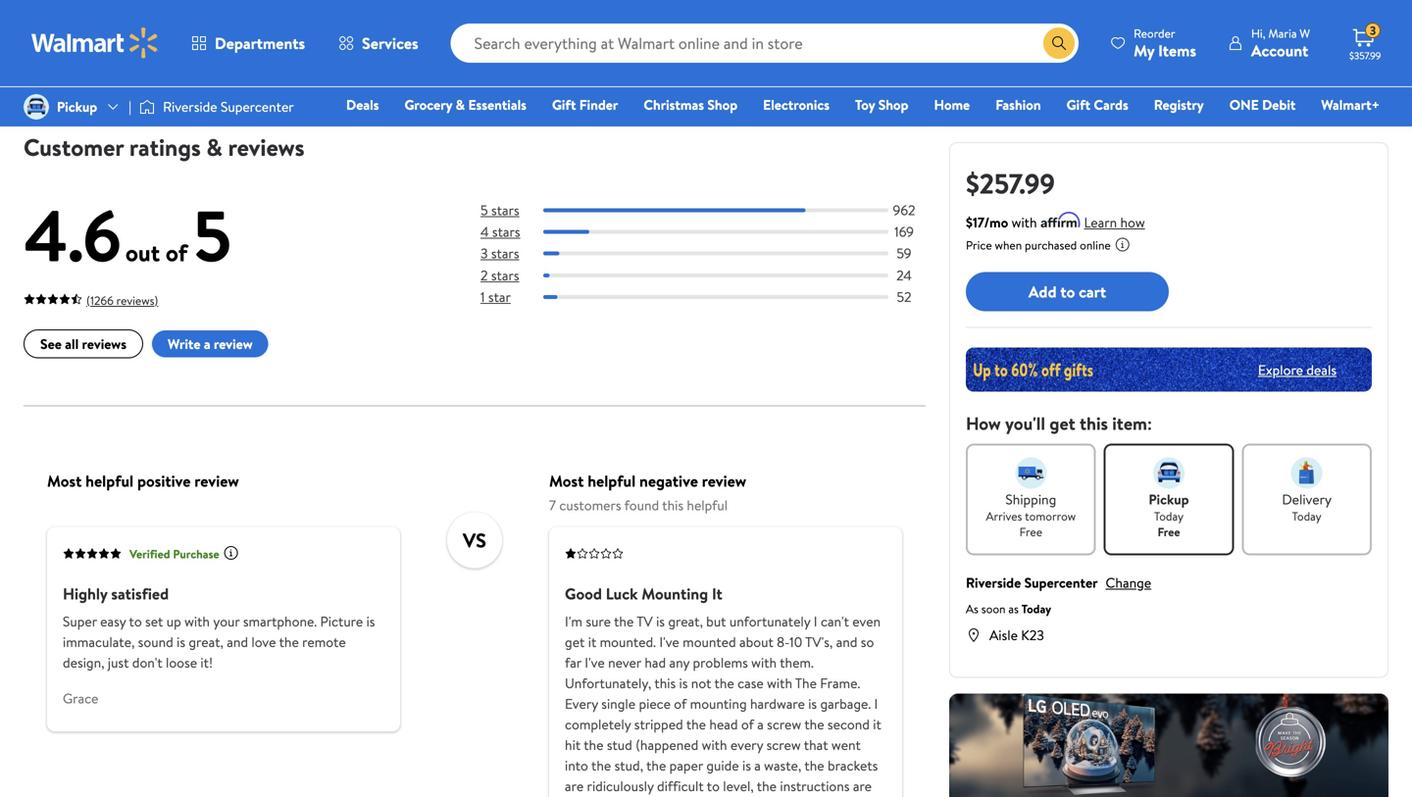 Task type: vqa. For each thing, say whether or not it's contained in the screenshot.
Exit BUTTON
no



Task type: locate. For each thing, give the bounding box(es) containing it.
0 vertical spatial riverside
[[163, 97, 217, 116]]

affirm image
[[1042, 212, 1081, 228]]

highly satisfied super easy to set up with your smartphone. picture is immaculate, sound is great, and love the remote design, just don't loose it!
[[63, 584, 375, 673]]

1 horizontal spatial 2-day shipping
[[583, 70, 656, 86]]

of right piece
[[674, 695, 687, 714]]

1 progress bar from the top
[[544, 208, 889, 212]]

reviews right all
[[82, 335, 127, 354]]

progress bar for 169
[[544, 230, 889, 234]]

1 vertical spatial a
[[758, 715, 764, 735]]

2-day shipping down services
[[357, 70, 430, 86]]

is
[[367, 612, 375, 632], [657, 612, 665, 632], [177, 633, 185, 652], [680, 674, 688, 693], [809, 695, 817, 714], [743, 757, 751, 776]]

1 2- from the left
[[357, 70, 368, 86]]

1 vertical spatial riverside
[[966, 574, 1022, 593]]

helpful up the customers
[[588, 471, 636, 492]]

1 vertical spatial get
[[565, 633, 585, 652]]

5 right out on the top left of page
[[193, 186, 232, 284]]

reviews
[[228, 131, 305, 164], [82, 335, 127, 354]]

3 up 2 at top
[[481, 244, 488, 263]]

any
[[670, 654, 690, 673]]

(1266 reviews) link
[[24, 288, 158, 310]]

$17/mo
[[966, 213, 1009, 232]]

gift finder
[[552, 95, 618, 114]]

1 most from the left
[[47, 471, 82, 492]]

1 horizontal spatial today
[[1155, 508, 1184, 525]]

3 product group from the left
[[479, 0, 677, 98]]

registry
[[1155, 95, 1205, 114]]

2 horizontal spatial today
[[1293, 508, 1322, 525]]

1 horizontal spatial &
[[456, 95, 465, 114]]

can't
[[821, 612, 850, 632]]

0 horizontal spatial it
[[588, 633, 597, 652]]

5 progress bar from the top
[[544, 295, 889, 299]]

0 vertical spatial it
[[588, 633, 597, 652]]

it down "sure"
[[588, 633, 597, 652]]

1 vertical spatial of
[[674, 695, 687, 714]]

them.
[[780, 654, 814, 673]]

never
[[608, 654, 642, 673]]

ridiculously
[[587, 777, 654, 796]]

2 horizontal spatial of
[[742, 715, 754, 735]]

3 up $357.99
[[1371, 22, 1377, 39]]

0 vertical spatial screw
[[767, 715, 802, 735]]

delivery
[[303, 70, 345, 86], [528, 70, 571, 86], [1283, 490, 1332, 509]]

customer ratings & reviews
[[24, 131, 305, 164]]

2- down the walmart site-wide search field
[[754, 70, 765, 86]]

vs
[[463, 527, 487, 554]]

gift left cards
[[1067, 95, 1091, 114]]

loose
[[166, 654, 197, 673]]

1 vertical spatial to
[[129, 612, 142, 632]]

0 vertical spatial great,
[[669, 612, 703, 632]]

is down the
[[809, 695, 817, 714]]

Search search field
[[451, 24, 1079, 63]]

of up every
[[742, 715, 754, 735]]

fashion link
[[987, 94, 1050, 115]]

tv
[[637, 612, 653, 632]]

(1266 reviews)
[[86, 292, 158, 309]]

to left the set
[[129, 612, 142, 632]]

1 vertical spatial reviews
[[82, 335, 127, 354]]

of right out on the top left of page
[[166, 236, 188, 269]]

i right garbage.
[[875, 695, 878, 714]]

get right you'll on the bottom right
[[1050, 412, 1076, 436]]

a up every
[[758, 715, 764, 735]]

1 horizontal spatial to
[[707, 777, 720, 796]]

write a review link
[[151, 330, 270, 359]]

1 horizontal spatial get
[[1050, 412, 1076, 436]]

1
[[481, 287, 485, 306]]

0 horizontal spatial supercenter
[[221, 97, 294, 116]]

1 horizontal spatial shop
[[879, 95, 909, 114]]

today inside pickup today free
[[1155, 508, 1184, 525]]

8-
[[777, 633, 790, 652]]

christmas
[[644, 95, 705, 114]]

0 vertical spatial i've
[[660, 633, 680, 652]]

2 progress bar from the top
[[544, 230, 889, 234]]

the down smartphone.
[[279, 633, 299, 652]]

 image up customer
[[24, 94, 49, 120]]

0 horizontal spatial 2-day shipping
[[357, 70, 430, 86]]

this left item: at bottom right
[[1080, 412, 1109, 436]]

1 horizontal spatial free
[[1158, 524, 1181, 541]]

most inside 'most helpful negative review 7 customers found this helpful'
[[550, 471, 584, 492]]

problems
[[693, 654, 748, 673]]

1 and from the left
[[227, 633, 248, 652]]

with inside highly satisfied super easy to set up with your smartphone. picture is immaculate, sound is great, and love the remote design, just don't loose it!
[[185, 612, 210, 632]]

2 free from the left
[[1158, 524, 1181, 541]]

just
[[108, 654, 129, 673]]

pickup down departments
[[257, 70, 291, 86]]

2 horizontal spatial 2-
[[754, 70, 765, 86]]

helpful
[[86, 471, 134, 492], [588, 471, 636, 492], [687, 496, 728, 515]]

2 vertical spatial this
[[655, 674, 676, 693]]

but
[[707, 612, 727, 632]]

1 vertical spatial &
[[207, 131, 223, 164]]

with right the up
[[185, 612, 210, 632]]

3
[[1371, 22, 1377, 39], [481, 244, 488, 263]]

gift left finder
[[552, 95, 576, 114]]

10
[[790, 633, 803, 652]]

0 horizontal spatial today
[[1022, 601, 1052, 618]]

2 shop from the left
[[879, 95, 909, 114]]

riverside inside riverside supercenter change as soon as today
[[966, 574, 1022, 593]]

0 horizontal spatial gift
[[552, 95, 576, 114]]

a down every
[[755, 757, 761, 776]]

stars right 4
[[492, 222, 521, 241]]

shipping up electronics
[[785, 70, 827, 86]]

today right as
[[1022, 601, 1052, 618]]

legal information image
[[1115, 237, 1131, 253]]

1 vertical spatial this
[[663, 496, 684, 515]]

1 horizontal spatial 2-
[[583, 70, 593, 86]]

0 vertical spatial 3
[[1371, 22, 1377, 39]]

day up deals "link"
[[368, 70, 385, 86]]

1 product group from the left
[[27, 0, 226, 98]]

1 horizontal spatial 3
[[1371, 22, 1377, 39]]

is right picture
[[367, 612, 375, 632]]

0 horizontal spatial to
[[129, 612, 142, 632]]

today for pickup
[[1155, 508, 1184, 525]]

reviews down "riverside supercenter"
[[228, 131, 305, 164]]

1 horizontal spatial riverside
[[966, 574, 1022, 593]]

delivery down intent image for delivery
[[1283, 490, 1332, 509]]

free down shipping
[[1020, 524, 1043, 541]]

1 horizontal spatial great,
[[669, 612, 703, 632]]

great, up it!
[[189, 633, 224, 652]]

reorder my items
[[1134, 25, 1197, 61]]

2-day shipping for product group containing 1425
[[583, 70, 656, 86]]

far
[[565, 654, 582, 673]]

shipping up finder
[[614, 70, 656, 86]]

shipping up grocery
[[388, 70, 430, 86]]

1 horizontal spatial gift
[[1067, 95, 1091, 114]]

helpful for positive
[[86, 471, 134, 492]]

garbage.
[[821, 695, 871, 714]]

hit
[[565, 736, 581, 755]]

2 vertical spatial to
[[707, 777, 720, 796]]

0 vertical spatial i
[[814, 612, 818, 632]]

day down 352
[[765, 70, 782, 86]]

2 horizontal spatial to
[[1061, 281, 1076, 303]]

1 vertical spatial great,
[[189, 633, 224, 652]]

52
[[897, 287, 912, 306]]

review right negative
[[702, 471, 747, 492]]

stars right 2 at top
[[491, 266, 520, 285]]

 image
[[24, 94, 49, 120], [139, 97, 155, 117]]

review right the write
[[214, 335, 253, 354]]

1 horizontal spatial and
[[837, 633, 858, 652]]

2 product group from the left
[[253, 0, 451, 98]]

1 horizontal spatial of
[[674, 695, 687, 714]]

supercenter inside riverside supercenter change as soon as today
[[1025, 574, 1099, 593]]

is right tv
[[657, 612, 665, 632]]

shop right christmas
[[708, 95, 738, 114]]

review inside 'most helpful negative review 7 customers found this helpful'
[[702, 471, 747, 492]]

2 gift from the left
[[1067, 95, 1091, 114]]

supercenter down departments
[[221, 97, 294, 116]]

1185
[[316, 38, 337, 54]]

1 horizontal spatial 5
[[481, 201, 488, 220]]

product group
[[27, 0, 226, 98], [253, 0, 451, 98], [479, 0, 677, 98], [705, 0, 903, 98]]

walmart+
[[1322, 95, 1381, 114]]

4 product group from the left
[[705, 0, 903, 98]]

riverside supercenter change as soon as today
[[966, 574, 1152, 618]]

progress bar for 59
[[544, 252, 889, 256]]

services
[[362, 32, 419, 54]]

1 horizontal spatial most
[[550, 471, 584, 492]]

this down negative
[[663, 496, 684, 515]]

0 horizontal spatial get
[[565, 633, 585, 652]]

stud
[[607, 736, 633, 755]]

a right the write
[[204, 335, 211, 354]]

pickup
[[31, 70, 65, 86], [257, 70, 291, 86], [483, 70, 517, 86], [708, 70, 742, 86], [57, 97, 97, 116], [1149, 490, 1190, 509]]

review for most helpful positive review
[[195, 471, 239, 492]]

every
[[731, 736, 764, 755]]

the left tv
[[614, 612, 634, 632]]

when
[[995, 237, 1023, 254]]

and inside highly satisfied super easy to set up with your smartphone. picture is immaculate, sound is great, and love the remote design, just don't loose it!
[[227, 633, 248, 652]]

grocery
[[405, 95, 453, 114]]

pickup up the christmas shop link on the top of page
[[708, 70, 742, 86]]

with up 'guide'
[[702, 736, 728, 755]]

|
[[129, 97, 132, 116]]

0 vertical spatial &
[[456, 95, 465, 114]]

4.6
[[24, 186, 122, 284]]

to left cart
[[1061, 281, 1076, 303]]

search icon image
[[1052, 35, 1068, 51]]

i've up any
[[660, 633, 680, 652]]

2 2- from the left
[[583, 70, 593, 86]]

shipping arrives tomorrow free
[[987, 490, 1077, 541]]

to down 'guide'
[[707, 777, 720, 796]]

to inside highly satisfied super easy to set up with your smartphone. picture is immaculate, sound is great, and love the remote design, just don't loose it!
[[129, 612, 142, 632]]

riverside up soon
[[966, 574, 1022, 593]]

1 vertical spatial 3
[[481, 244, 488, 263]]

helpful left the positive
[[86, 471, 134, 492]]

it right "second"
[[874, 715, 882, 735]]

and inside good luck mounting it i'm sure the tv is great, but unfortunately i can't even get it mounted. i've mounted about 8-10 tv's, and so far i've never had any problems with them. unfortunately, this is not the case with the frame. every single piece of mounting hardware is garbage. i completely stripped the head of a screw the second it hit the stud (happened with every screw that went into the stud, the paper guide is a waste, the brackets are ridiculously difficult to level, the instruct
[[837, 633, 858, 652]]

0 horizontal spatial most
[[47, 471, 82, 492]]

great,
[[669, 612, 703, 632], [189, 633, 224, 652]]

1 vertical spatial supercenter
[[1025, 574, 1099, 593]]

7
[[550, 496, 556, 515]]

paper
[[670, 757, 704, 776]]

2-day shipping up electronics
[[754, 70, 827, 86]]

& down "riverside supercenter"
[[207, 131, 223, 164]]

pickup left 3+
[[31, 70, 65, 86]]

4 day from the left
[[765, 70, 782, 86]]

shipping up |
[[114, 70, 156, 86]]

today inside riverside supercenter change as soon as today
[[1022, 601, 1052, 618]]

how
[[966, 412, 1002, 436]]

0 horizontal spatial 2-
[[357, 70, 368, 86]]

most helpful negative review 7 customers found this helpful
[[550, 471, 747, 515]]

1 vertical spatial screw
[[767, 736, 801, 755]]

how you'll get this item:
[[966, 412, 1153, 436]]

2 horizontal spatial delivery
[[1283, 490, 1332, 509]]

single
[[602, 695, 636, 714]]

intent image for pickup image
[[1154, 458, 1185, 489]]

home
[[935, 95, 971, 114]]

5
[[193, 186, 232, 284], [481, 201, 488, 220]]

shop for toy shop
[[879, 95, 909, 114]]

delivery down "1185" on the left
[[303, 70, 345, 86]]

1060
[[90, 38, 115, 54]]

and left so
[[837, 633, 858, 652]]

0 vertical spatial of
[[166, 236, 188, 269]]

 image for riverside supercenter
[[139, 97, 155, 117]]

1 vertical spatial i
[[875, 695, 878, 714]]

guide
[[707, 757, 739, 776]]

free inside shipping arrives tomorrow free
[[1020, 524, 1043, 541]]

stars down 4 stars on the top of the page
[[491, 244, 520, 263]]

1 horizontal spatial it
[[874, 715, 882, 735]]

today down intent image for pickup
[[1155, 508, 1184, 525]]

3 progress bar from the top
[[544, 252, 889, 256]]

level,
[[723, 777, 754, 796]]

1 horizontal spatial  image
[[139, 97, 155, 117]]

0 horizontal spatial helpful
[[86, 471, 134, 492]]

1 free from the left
[[1020, 524, 1043, 541]]

case
[[738, 674, 764, 693]]

0 horizontal spatial shop
[[708, 95, 738, 114]]

found
[[625, 496, 660, 515]]

Walmart Site-Wide search field
[[451, 24, 1079, 63]]

product group containing 352
[[705, 0, 903, 98]]

stars up 4 stars on the top of the page
[[492, 201, 520, 220]]

brackets
[[828, 757, 878, 776]]

1 vertical spatial i've
[[585, 654, 605, 673]]

and down your
[[227, 633, 248, 652]]

shipping
[[114, 70, 156, 86], [388, 70, 430, 86], [614, 70, 656, 86], [785, 70, 827, 86]]

i've right far
[[585, 654, 605, 673]]

review right the positive
[[195, 471, 239, 492]]

the down (happened
[[647, 757, 667, 776]]

0 vertical spatial a
[[204, 335, 211, 354]]

1 horizontal spatial supercenter
[[1025, 574, 1099, 593]]

progress bar
[[544, 208, 889, 212], [544, 230, 889, 234], [544, 252, 889, 256], [544, 274, 889, 277], [544, 295, 889, 299]]

0 horizontal spatial 3
[[481, 244, 488, 263]]

today inside delivery today
[[1293, 508, 1322, 525]]

waste,
[[765, 757, 802, 776]]

2 2-day shipping from the left
[[583, 70, 656, 86]]

i left can't
[[814, 612, 818, 632]]

2 horizontal spatial 2-day shipping
[[754, 70, 827, 86]]

departments
[[215, 32, 305, 54]]

positive
[[137, 471, 191, 492]]

0 horizontal spatial reviews
[[82, 335, 127, 354]]

$17/mo with
[[966, 213, 1038, 232]]

explore deals
[[1259, 360, 1337, 379]]

0 horizontal spatial of
[[166, 236, 188, 269]]

second
[[828, 715, 870, 735]]

1 2-day shipping from the left
[[357, 70, 430, 86]]

how
[[1121, 213, 1146, 232]]

i've
[[660, 633, 680, 652], [585, 654, 605, 673]]

4 shipping from the left
[[785, 70, 827, 86]]

delivery down 1425
[[528, 70, 571, 86]]

up
[[167, 612, 181, 632]]

electronics
[[764, 95, 830, 114]]

1 horizontal spatial helpful
[[588, 471, 636, 492]]

free down intent image for pickup
[[1158, 524, 1181, 541]]

to inside button
[[1061, 281, 1076, 303]]

0 vertical spatial this
[[1080, 412, 1109, 436]]

verified
[[130, 546, 170, 563]]

pickup for product group containing 1425
[[483, 70, 517, 86]]

get down i'm
[[565, 633, 585, 652]]

supercenter up k23
[[1025, 574, 1099, 593]]

a
[[204, 335, 211, 354], [758, 715, 764, 735], [755, 757, 761, 776]]

it!
[[201, 654, 213, 673]]

2 shipping from the left
[[388, 70, 430, 86]]

1 gift from the left
[[552, 95, 576, 114]]

2-day shipping up finder
[[583, 70, 656, 86]]

0 vertical spatial to
[[1061, 281, 1076, 303]]

352
[[767, 38, 786, 54]]

review for most helpful negative review 7 customers found this helpful
[[702, 471, 747, 492]]

helpful down negative
[[687, 496, 728, 515]]

grocery & essentials
[[405, 95, 527, 114]]

2 and from the left
[[837, 633, 858, 652]]

shop right toy
[[879, 95, 909, 114]]

this down 'had'
[[655, 674, 676, 693]]

day right 3+
[[93, 70, 111, 86]]

free inside pickup today free
[[1158, 524, 1181, 541]]

cards
[[1094, 95, 1129, 114]]

day up finder
[[593, 70, 611, 86]]

(1266
[[86, 292, 114, 309]]

great, inside good luck mounting it i'm sure the tv is great, but unfortunately i can't even get it mounted. i've mounted about 8-10 tv's, and so far i've never had any problems with them. unfortunately, this is not the case with the frame. every single piece of mounting hardware is garbage. i completely stripped the head of a screw the second it hit the stud (happened with every screw that went into the stud, the paper guide is a waste, the brackets are ridiculously difficult to level, the instruct
[[669, 612, 703, 632]]

& right grocery
[[456, 95, 465, 114]]

most for most helpful positive review
[[47, 471, 82, 492]]

 image right |
[[139, 97, 155, 117]]

4 progress bar from the top
[[544, 274, 889, 277]]

aisle
[[990, 626, 1018, 645]]

1 shop from the left
[[708, 95, 738, 114]]

screw down hardware
[[767, 715, 802, 735]]

0 horizontal spatial great,
[[189, 633, 224, 652]]

today for delivery
[[1293, 508, 1322, 525]]

0 horizontal spatial and
[[227, 633, 248, 652]]

pickup up essentials on the top left
[[483, 70, 517, 86]]

2 vertical spatial of
[[742, 715, 754, 735]]

2- up 'gift finder'
[[583, 70, 593, 86]]

3 for 3
[[1371, 22, 1377, 39]]

2 most from the left
[[550, 471, 584, 492]]

product group containing 1425
[[479, 0, 677, 98]]

product group containing 1185
[[253, 0, 451, 98]]

today down intent image for delivery
[[1293, 508, 1322, 525]]

0 horizontal spatial riverside
[[163, 97, 217, 116]]

2-day shipping for product group containing 1185
[[357, 70, 430, 86]]

1 horizontal spatial reviews
[[228, 131, 305, 164]]

5 up 4
[[481, 201, 488, 220]]

with
[[1012, 213, 1038, 232], [185, 612, 210, 632], [752, 654, 777, 673], [767, 674, 793, 693], [702, 736, 728, 755]]

riverside up ratings
[[163, 97, 217, 116]]

0 vertical spatial supercenter
[[221, 97, 294, 116]]

explore
[[1259, 360, 1304, 379]]

0 horizontal spatial  image
[[24, 94, 49, 120]]

0 horizontal spatial free
[[1020, 524, 1043, 541]]

christmas shop
[[644, 95, 738, 114]]

2 vertical spatial a
[[755, 757, 761, 776]]

screw up waste,
[[767, 736, 801, 755]]

1 day from the left
[[93, 70, 111, 86]]

pickup down intent image for pickup
[[1149, 490, 1190, 509]]



Task type: describe. For each thing, give the bounding box(es) containing it.
change button
[[1106, 574, 1152, 593]]

out
[[125, 236, 160, 269]]

3 shipping from the left
[[614, 70, 656, 86]]

price
[[966, 237, 993, 254]]

as
[[1009, 601, 1019, 618]]

1 horizontal spatial delivery
[[528, 70, 571, 86]]

shipping
[[1006, 490, 1057, 509]]

customer
[[24, 131, 124, 164]]

it
[[712, 584, 723, 605]]

0 horizontal spatial i
[[814, 612, 818, 632]]

immaculate,
[[63, 633, 135, 652]]

registry link
[[1146, 94, 1213, 115]]

5 stars
[[481, 201, 520, 220]]

0 vertical spatial reviews
[[228, 131, 305, 164]]

to inside good luck mounting it i'm sure the tv is great, but unfortunately i can't even get it mounted. i've mounted about 8-10 tv's, and so far i've never had any problems with them. unfortunately, this is not the case with the frame. every single piece of mounting hardware is garbage. i completely stripped the head of a screw the second it hit the stud (happened with every screw that went into the stud, the paper guide is a waste, the brackets are ridiculously difficult to level, the instruct
[[707, 777, 720, 796]]

the inside highly satisfied super easy to set up with your smartphone. picture is immaculate, sound is great, and love the remote design, just don't loose it!
[[279, 633, 299, 652]]

you'll
[[1006, 412, 1046, 436]]

my
[[1134, 40, 1155, 61]]

with up hardware
[[767, 674, 793, 693]]

one debit
[[1230, 95, 1297, 114]]

sound
[[138, 633, 173, 652]]

gift for gift finder
[[552, 95, 576, 114]]

3 for 3 stars
[[481, 244, 488, 263]]

one
[[1230, 95, 1260, 114]]

is left not
[[680, 674, 688, 693]]

intent image for delivery image
[[1292, 458, 1323, 489]]

this inside 'most helpful negative review 7 customers found this helpful'
[[663, 496, 684, 515]]

highly
[[63, 584, 107, 605]]

write
[[168, 335, 201, 354]]

product group containing 1060
[[27, 0, 226, 98]]

walmart image
[[31, 27, 159, 59]]

3 2-day shipping from the left
[[754, 70, 827, 86]]

purchase
[[173, 546, 219, 563]]

get inside good luck mounting it i'm sure the tv is great, but unfortunately i can't even get it mounted. i've mounted about 8-10 tv's, and so far i've never had any problems with them. unfortunately, this is not the case with the frame. every single piece of mounting hardware is garbage. i completely stripped the head of a screw the second it hit the stud (happened with every screw that went into the stud, the paper guide is a waste, the brackets are ridiculously difficult to level, the instruct
[[565, 633, 585, 652]]

0 horizontal spatial i've
[[585, 654, 605, 673]]

grace
[[63, 689, 98, 709]]

0 horizontal spatial delivery
[[303, 70, 345, 86]]

is down every
[[743, 757, 751, 776]]

the right hit
[[584, 736, 604, 755]]

supercenter for riverside supercenter change as soon as today
[[1025, 574, 1099, 593]]

reorder
[[1134, 25, 1176, 42]]

good
[[565, 584, 602, 605]]

a inside 'link'
[[204, 335, 211, 354]]

departments button
[[175, 20, 322, 67]]

169
[[895, 222, 914, 241]]

design,
[[63, 654, 104, 673]]

toy shop link
[[847, 94, 918, 115]]

add to cart
[[1029, 281, 1107, 303]]

about
[[740, 633, 774, 652]]

stars for 4 stars
[[492, 222, 521, 241]]

head
[[710, 715, 738, 735]]

one debit link
[[1221, 94, 1305, 115]]

1 horizontal spatial i've
[[660, 633, 680, 652]]

ratings
[[129, 131, 201, 164]]

as
[[966, 601, 979, 618]]

shop for christmas shop
[[708, 95, 738, 114]]

2- for product group containing 1185
[[357, 70, 368, 86]]

verified purchase
[[130, 546, 219, 563]]

the left "head"
[[687, 715, 707, 735]]

home link
[[926, 94, 979, 115]]

2 stars
[[481, 266, 520, 285]]

mounting
[[642, 584, 709, 605]]

0 horizontal spatial &
[[207, 131, 223, 164]]

into
[[565, 757, 589, 776]]

account
[[1252, 40, 1309, 61]]

k23
[[1022, 626, 1045, 645]]

add
[[1029, 281, 1057, 303]]

is up loose
[[177, 633, 185, 652]]

see all reviews link
[[24, 330, 143, 359]]

stars for 5 stars
[[492, 201, 520, 220]]

with down about
[[752, 654, 777, 673]]

3 2- from the left
[[754, 70, 765, 86]]

pickup down 3+
[[57, 97, 97, 116]]

 image for pickup
[[24, 94, 49, 120]]

pickup for product group containing 1060
[[31, 70, 65, 86]]

hi,
[[1252, 25, 1266, 42]]

most for most helpful negative review 7 customers found this helpful
[[550, 471, 584, 492]]

not
[[692, 674, 712, 693]]

great, inside highly satisfied super easy to set up with your smartphone. picture is immaculate, sound is great, and love the remote design, just don't loose it!
[[189, 633, 224, 652]]

59
[[897, 244, 912, 263]]

remote
[[302, 633, 346, 652]]

had
[[645, 654, 666, 673]]

completely
[[565, 715, 631, 735]]

2 horizontal spatial helpful
[[687, 496, 728, 515]]

star
[[489, 287, 511, 306]]

pickup for product group containing 1185
[[257, 70, 291, 86]]

good luck mounting it i'm sure the tv is great, but unfortunately i can't even get it mounted. i've mounted about 8-10 tv's, and so far i've never had any problems with them. unfortunately, this is not the case with the frame. every single piece of mounting hardware is garbage. i completely stripped the head of a screw the second it hit the stud (happened with every screw that went into the stud, the paper guide is a waste, the brackets are ridiculously difficult to level, the instruct
[[565, 584, 883, 798]]

this inside good luck mounting it i'm sure the tv is great, but unfortunately i can't even get it mounted. i've mounted about 8-10 tv's, and so far i've never had any problems with them. unfortunately, this is not the case with the frame. every single piece of mounting hardware is garbage. i completely stripped the head of a screw the second it hit the stud (happened with every screw that went into the stud, the paper guide is a waste, the brackets are ridiculously difficult to level, the instruct
[[655, 674, 676, 693]]

finder
[[580, 95, 618, 114]]

even
[[853, 612, 881, 632]]

gift finder link
[[544, 94, 627, 115]]

verified purchase information image
[[223, 546, 239, 561]]

grocery & essentials link
[[396, 94, 536, 115]]

learn how button
[[1085, 212, 1146, 233]]

see
[[40, 335, 62, 354]]

0 vertical spatial get
[[1050, 412, 1076, 436]]

stars for 3 stars
[[491, 244, 520, 263]]

stud,
[[615, 757, 644, 776]]

review inside 'link'
[[214, 335, 253, 354]]

stars for 2 stars
[[491, 266, 520, 285]]

3 stars
[[481, 244, 520, 263]]

1 shipping from the left
[[114, 70, 156, 86]]

progress bar for 24
[[544, 274, 889, 277]]

with up price when purchased online
[[1012, 213, 1038, 232]]

the down waste,
[[757, 777, 777, 796]]

christmas shop link
[[635, 94, 747, 115]]

supercenter for riverside supercenter
[[221, 97, 294, 116]]

most helpful positive review
[[47, 471, 239, 492]]

walmart+ link
[[1313, 94, 1389, 115]]

3+
[[77, 70, 90, 86]]

2
[[481, 266, 488, 285]]

0 horizontal spatial 5
[[193, 186, 232, 284]]

deals
[[1307, 360, 1337, 379]]

helpful for negative
[[588, 471, 636, 492]]

the down problems
[[715, 674, 735, 693]]

riverside for riverside supercenter
[[163, 97, 217, 116]]

the up 'that'
[[805, 715, 825, 735]]

intent image for shipping image
[[1016, 458, 1047, 489]]

the
[[796, 674, 817, 693]]

the right into
[[592, 757, 612, 776]]

maria
[[1269, 25, 1298, 42]]

1 vertical spatial it
[[874, 715, 882, 735]]

riverside supercenter
[[163, 97, 294, 116]]

progress bar for 962
[[544, 208, 889, 212]]

every
[[565, 695, 598, 714]]

debit
[[1263, 95, 1297, 114]]

up to sixty percent off deals. shop now. image
[[966, 348, 1373, 392]]

progress bar for 52
[[544, 295, 889, 299]]

item:
[[1113, 412, 1153, 436]]

4
[[481, 222, 489, 241]]

stripped
[[635, 715, 684, 735]]

unfortunately
[[730, 612, 811, 632]]

1 horizontal spatial i
[[875, 695, 878, 714]]

riverside for riverside supercenter change as soon as today
[[966, 574, 1022, 593]]

3 day from the left
[[593, 70, 611, 86]]

tv's,
[[806, 633, 833, 652]]

pickup for product group containing 352
[[708, 70, 742, 86]]

of inside 4.6 out of 5
[[166, 236, 188, 269]]

the down 'that'
[[805, 757, 825, 776]]

frame.
[[821, 674, 861, 693]]

learn how
[[1085, 213, 1146, 232]]

gift for gift cards
[[1067, 95, 1091, 114]]

2 day from the left
[[368, 70, 385, 86]]

962
[[893, 201, 916, 220]]

soon
[[982, 601, 1006, 618]]

difficult
[[657, 777, 704, 796]]

love
[[252, 633, 276, 652]]

2- for product group containing 1425
[[583, 70, 593, 86]]



